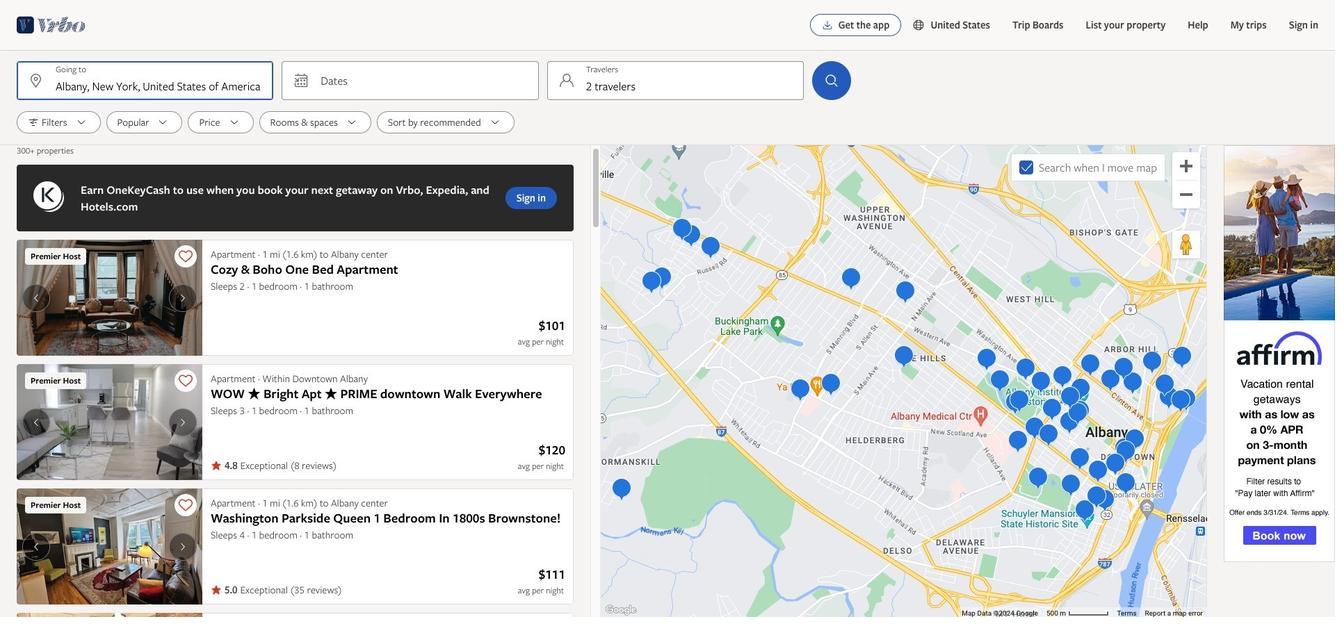 Task type: locate. For each thing, give the bounding box(es) containing it.
show next image for cozy & boho one bed apartment image
[[175, 293, 191, 304]]

2 xsmall image from the top
[[211, 585, 222, 596]]

xsmall image for "enjoy lunch while looking at washington park" image
[[211, 585, 222, 596]]

show next image for wow ★ bright apt ★ prime downtown walk everywhere image
[[175, 417, 191, 428]]

0 vertical spatial xsmall image
[[211, 461, 222, 472]]

2 living area image from the top
[[17, 365, 202, 481]]

1 xsmall image from the top
[[211, 461, 222, 472]]

show previous image for cozy & boho one bed apartment image
[[28, 293, 45, 304]]

1 living area image from the top
[[17, 240, 202, 356]]

living area image
[[17, 240, 202, 356], [17, 365, 202, 481]]

small image
[[913, 19, 931, 31]]

0 vertical spatial living area image
[[17, 240, 202, 356]]

xsmall image
[[211, 461, 222, 472], [211, 585, 222, 596]]

1 vertical spatial xsmall image
[[211, 585, 222, 596]]

living area image for show previous image for wow ★ bright apt ★ prime downtown walk everywhere
[[17, 365, 202, 481]]

vrbo logo image
[[17, 14, 86, 36]]

1 vertical spatial living area image
[[17, 365, 202, 481]]

download the app button image
[[822, 19, 833, 31]]

show previous image for washington parkside queen 1 bedroom in 1800s brownstone! image
[[28, 542, 45, 553]]

search image
[[824, 72, 840, 89]]



Task type: describe. For each thing, give the bounding box(es) containing it.
relax and watch netflix, hulu and amazon prime video on the 60" smart tv image
[[17, 614, 202, 618]]

show previous image for wow ★ bright apt ★ prime downtown walk everywhere image
[[28, 417, 45, 428]]

enjoy lunch while looking at washington park image
[[17, 489, 202, 605]]

xsmall image for living area image corresponding to show previous image for wow ★ bright apt ★ prime downtown walk everywhere
[[211, 461, 222, 472]]

map region
[[601, 145, 1208, 618]]

google image
[[605, 604, 638, 618]]

show next image for washington parkside queen 1 bedroom in 1800s brownstone! image
[[175, 542, 191, 553]]

living area image for show previous image for cozy & boho one bed apartment
[[17, 240, 202, 356]]



Task type: vqa. For each thing, say whether or not it's contained in the screenshot.
the bottom the Living area image
yes



